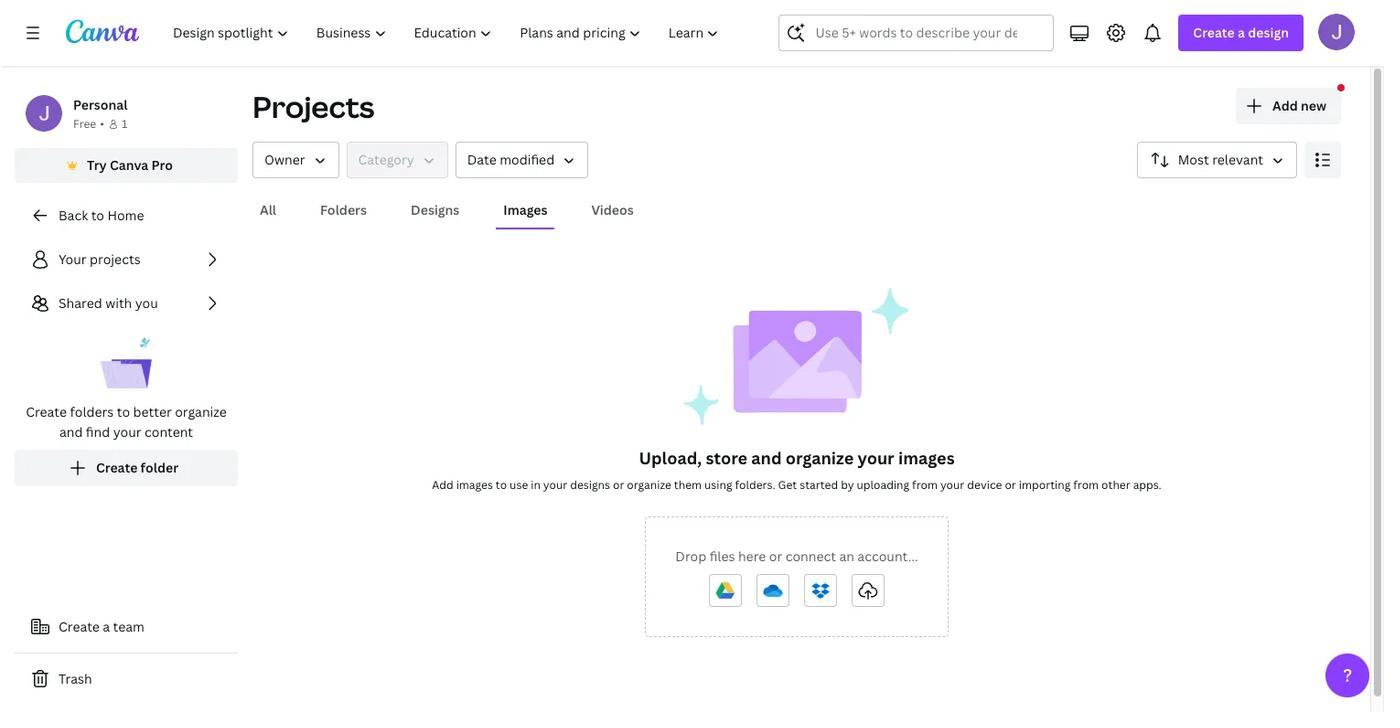 Task type: vqa. For each thing, say whether or not it's contained in the screenshot.
Edit corresponding to orlandogary85@gmail.com
no



Task type: describe. For each thing, give the bounding box(es) containing it.
drop
[[676, 548, 707, 565]]

create folder
[[96, 459, 178, 477]]

here
[[738, 548, 766, 565]]

to inside upload, store and organize your images add images to use in your designs or organize them using folders. get started by uploading from your device or importing from other apps.
[[496, 478, 507, 493]]

using
[[705, 478, 733, 493]]

create for create a team
[[59, 619, 100, 636]]

your projects link
[[15, 242, 238, 278]]

them
[[674, 478, 702, 493]]

drop files here or connect an account...
[[676, 548, 918, 565]]

images button
[[496, 193, 555, 228]]

2 horizontal spatial organize
[[786, 447, 854, 469]]

top level navigation element
[[161, 15, 735, 51]]

new
[[1301, 97, 1327, 114]]

add inside dropdown button
[[1273, 97, 1298, 114]]

upload, store and organize your images add images to use in your designs or organize them using folders. get started by uploading from your device or importing from other apps.
[[432, 447, 1162, 493]]

create a design button
[[1179, 15, 1304, 51]]

create for create folder
[[96, 459, 138, 477]]

trash
[[59, 671, 92, 688]]

most relevant
[[1178, 151, 1264, 168]]

try canva pro
[[87, 156, 173, 174]]

Owner button
[[253, 142, 339, 178]]

create a team
[[59, 619, 144, 636]]

shared
[[59, 295, 102, 312]]

try
[[87, 156, 107, 174]]

modified
[[500, 151, 555, 168]]

add inside upload, store and organize your images add images to use in your designs or organize them using folders. get started by uploading from your device or importing from other apps.
[[432, 478, 454, 493]]

add new button
[[1236, 88, 1341, 124]]

files
[[710, 548, 735, 565]]

importing
[[1019, 478, 1071, 493]]

team
[[113, 619, 144, 636]]

your inside create folders to better organize and find your content
[[113, 424, 141, 441]]

device
[[967, 478, 1002, 493]]

folder
[[141, 459, 178, 477]]

date modified
[[467, 151, 555, 168]]

personal
[[73, 96, 128, 113]]

to inside create folders to better organize and find your content
[[117, 404, 130, 421]]

get
[[778, 478, 797, 493]]

you
[[135, 295, 158, 312]]

your up uploading
[[858, 447, 895, 469]]

create a design
[[1193, 24, 1289, 41]]

back to home link
[[15, 198, 238, 234]]

•
[[100, 116, 104, 132]]

videos button
[[584, 193, 641, 228]]

home
[[107, 207, 144, 224]]

create for create a design
[[1193, 24, 1235, 41]]

use
[[510, 478, 528, 493]]

find
[[86, 424, 110, 441]]

2 horizontal spatial or
[[1005, 478, 1016, 493]]

designs button
[[404, 193, 467, 228]]

back
[[59, 207, 88, 224]]

organize inside create folders to better organize and find your content
[[175, 404, 227, 421]]

folders
[[320, 201, 367, 219]]

1 horizontal spatial or
[[769, 548, 783, 565]]

add new
[[1273, 97, 1327, 114]]

2 from from the left
[[1074, 478, 1099, 493]]

all
[[260, 201, 276, 219]]

0 horizontal spatial to
[[91, 207, 104, 224]]

owner
[[264, 151, 305, 168]]



Task type: locate. For each thing, give the bounding box(es) containing it.
1 from from the left
[[912, 478, 938, 493]]

0 horizontal spatial organize
[[175, 404, 227, 421]]

create left team
[[59, 619, 100, 636]]

1 vertical spatial organize
[[786, 447, 854, 469]]

1 horizontal spatial organize
[[627, 478, 671, 493]]

content
[[145, 424, 193, 441]]

free
[[73, 116, 96, 132]]

0 horizontal spatial a
[[103, 619, 110, 636]]

most
[[1178, 151, 1209, 168]]

pro
[[151, 156, 173, 174]]

create a team button
[[15, 609, 238, 646]]

1 horizontal spatial a
[[1238, 24, 1245, 41]]

images
[[504, 201, 548, 219]]

0 vertical spatial to
[[91, 207, 104, 224]]

canva
[[110, 156, 148, 174]]

1 horizontal spatial add
[[1273, 97, 1298, 114]]

store
[[706, 447, 748, 469]]

list
[[15, 242, 238, 487]]

organize
[[175, 404, 227, 421], [786, 447, 854, 469], [627, 478, 671, 493]]

create folders to better organize and find your content
[[26, 404, 227, 441]]

images up uploading
[[898, 447, 955, 469]]

or right here
[[769, 548, 783, 565]]

category
[[358, 151, 414, 168]]

connect
[[786, 548, 836, 565]]

0 vertical spatial images
[[898, 447, 955, 469]]

0 horizontal spatial or
[[613, 478, 624, 493]]

jacob simon image
[[1318, 14, 1355, 50]]

date
[[467, 151, 497, 168]]

relevant
[[1213, 151, 1264, 168]]

your right find
[[113, 424, 141, 441]]

create for create folders to better organize and find your content
[[26, 404, 67, 421]]

designs
[[411, 201, 460, 219]]

2 vertical spatial to
[[496, 478, 507, 493]]

1
[[122, 116, 127, 132]]

try canva pro button
[[15, 148, 238, 183]]

and inside create folders to better organize and find your content
[[59, 424, 83, 441]]

0 horizontal spatial add
[[432, 478, 454, 493]]

from
[[912, 478, 938, 493], [1074, 478, 1099, 493]]

free •
[[73, 116, 104, 132]]

and inside upload, store and organize your images add images to use in your designs or organize them using folders. get started by uploading from your device or importing from other apps.
[[751, 447, 782, 469]]

to right back
[[91, 207, 104, 224]]

a for team
[[103, 619, 110, 636]]

design
[[1248, 24, 1289, 41]]

to
[[91, 207, 104, 224], [117, 404, 130, 421], [496, 478, 507, 493]]

folders.
[[735, 478, 776, 493]]

videos
[[592, 201, 634, 219]]

0 vertical spatial and
[[59, 424, 83, 441]]

shared with you link
[[15, 285, 238, 322]]

folders button
[[313, 193, 374, 228]]

create inside "button"
[[59, 619, 100, 636]]

and left find
[[59, 424, 83, 441]]

create
[[1193, 24, 1235, 41], [26, 404, 67, 421], [96, 459, 138, 477], [59, 619, 100, 636]]

uploading
[[857, 478, 910, 493]]

your projects
[[59, 251, 141, 268]]

projects
[[253, 87, 375, 126]]

2 vertical spatial organize
[[627, 478, 671, 493]]

folders
[[70, 404, 114, 421]]

2 horizontal spatial to
[[496, 478, 507, 493]]

or
[[613, 478, 624, 493], [1005, 478, 1016, 493], [769, 548, 783, 565]]

create left design
[[1193, 24, 1235, 41]]

create inside button
[[96, 459, 138, 477]]

organize up started
[[786, 447, 854, 469]]

create folder button
[[15, 450, 238, 487]]

shared with you
[[59, 295, 158, 312]]

from left the other
[[1074, 478, 1099, 493]]

images left use
[[456, 478, 493, 493]]

list containing your projects
[[15, 242, 238, 487]]

all button
[[253, 193, 284, 228]]

a for design
[[1238, 24, 1245, 41]]

0 horizontal spatial and
[[59, 424, 83, 441]]

1 vertical spatial images
[[456, 478, 493, 493]]

or right device
[[1005, 478, 1016, 493]]

0 vertical spatial add
[[1273, 97, 1298, 114]]

Category button
[[346, 142, 448, 178]]

1 horizontal spatial images
[[898, 447, 955, 469]]

projects
[[90, 251, 141, 268]]

create left the folders
[[26, 404, 67, 421]]

0 vertical spatial organize
[[175, 404, 227, 421]]

a inside dropdown button
[[1238, 24, 1245, 41]]

your
[[113, 424, 141, 441], [858, 447, 895, 469], [543, 478, 568, 493], [941, 478, 965, 493]]

Sort by button
[[1137, 142, 1297, 178]]

1 horizontal spatial from
[[1074, 478, 1099, 493]]

your
[[59, 251, 87, 268]]

a left design
[[1238, 24, 1245, 41]]

to left use
[[496, 478, 507, 493]]

and
[[59, 424, 83, 441], [751, 447, 782, 469]]

trash link
[[15, 662, 238, 698]]

None search field
[[779, 15, 1054, 51]]

0 vertical spatial a
[[1238, 24, 1245, 41]]

create inside create folders to better organize and find your content
[[26, 404, 67, 421]]

from right uploading
[[912, 478, 938, 493]]

1 horizontal spatial to
[[117, 404, 130, 421]]

Date modified button
[[455, 142, 588, 178]]

your left device
[[941, 478, 965, 493]]

organize down upload,
[[627, 478, 671, 493]]

started
[[800, 478, 838, 493]]

designs
[[570, 478, 610, 493]]

create inside dropdown button
[[1193, 24, 1235, 41]]

back to home
[[59, 207, 144, 224]]

by
[[841, 478, 854, 493]]

in
[[531, 478, 541, 493]]

images
[[898, 447, 955, 469], [456, 478, 493, 493]]

1 horizontal spatial and
[[751, 447, 782, 469]]

your right in
[[543, 478, 568, 493]]

1 vertical spatial and
[[751, 447, 782, 469]]

add
[[1273, 97, 1298, 114], [432, 478, 454, 493]]

an
[[839, 548, 855, 565]]

1 vertical spatial a
[[103, 619, 110, 636]]

add left new
[[1273, 97, 1298, 114]]

0 horizontal spatial images
[[456, 478, 493, 493]]

account...
[[858, 548, 918, 565]]

with
[[105, 295, 132, 312]]

a
[[1238, 24, 1245, 41], [103, 619, 110, 636]]

upload,
[[639, 447, 702, 469]]

other
[[1102, 478, 1131, 493]]

add left use
[[432, 478, 454, 493]]

or right designs
[[613, 478, 624, 493]]

Search search field
[[816, 16, 1018, 50]]

a left team
[[103, 619, 110, 636]]

organize up content
[[175, 404, 227, 421]]

apps.
[[1133, 478, 1162, 493]]

create down find
[[96, 459, 138, 477]]

0 horizontal spatial from
[[912, 478, 938, 493]]

1 vertical spatial add
[[432, 478, 454, 493]]

better
[[133, 404, 172, 421]]

1 vertical spatial to
[[117, 404, 130, 421]]

to left the better
[[117, 404, 130, 421]]

a inside "button"
[[103, 619, 110, 636]]

and up folders.
[[751, 447, 782, 469]]



